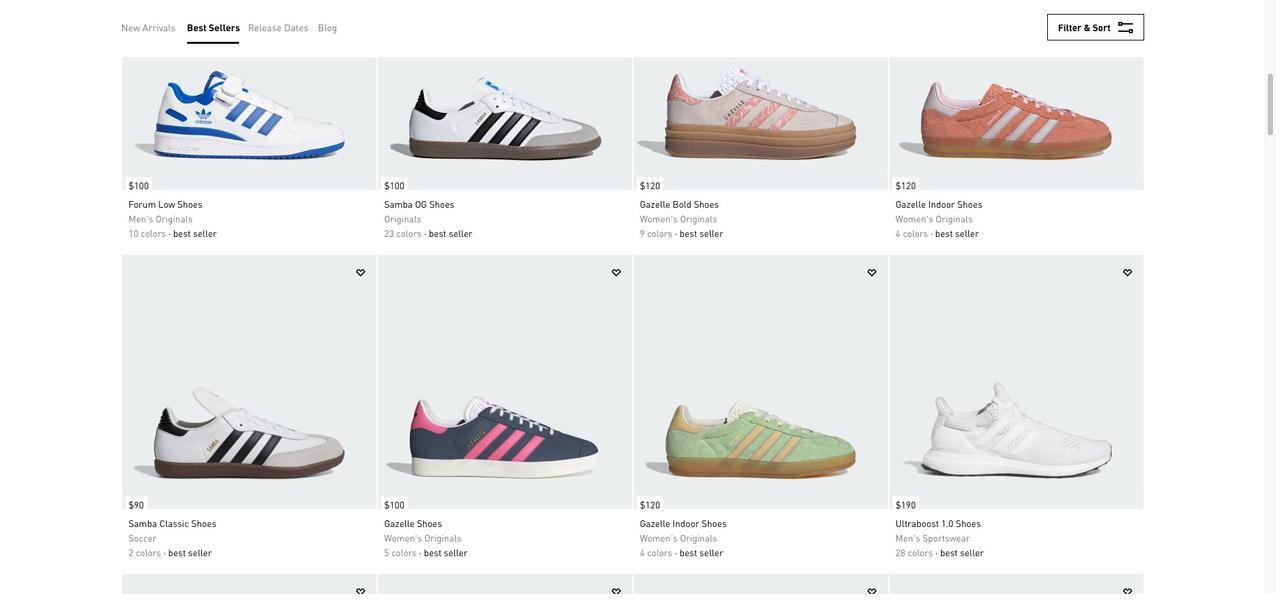 Task type: describe. For each thing, give the bounding box(es) containing it.
women's originals pink gazelle bold shoes image
[[634, 0, 888, 190]]

men's for 10
[[129, 213, 153, 225]]

gazelle indoor shoes women's originals 4 colors · best seller for women's originals green gazelle indoor shoes image
[[640, 518, 727, 559]]

$100 link for forum
[[122, 171, 152, 193]]

samba og shoes originals 23 colors · best seller
[[384, 198, 473, 239]]

indoor for women's originals green gazelle indoor shoes image
[[673, 518, 700, 530]]

soccer black samba classic image
[[378, 575, 632, 595]]

originals inside samba og shoes originals 23 colors · best seller
[[384, 213, 422, 225]]

men's for 28
[[896, 532, 921, 544]]

filter & sort
[[1059, 21, 1111, 33]]

colors inside gazelle bold shoes women's originals 9 colors · best seller
[[647, 227, 673, 239]]

release dates link
[[248, 20, 309, 35]]

1.0
[[942, 518, 954, 530]]

classic
[[159, 518, 189, 530]]

originals black samba og w image
[[889, 575, 1144, 595]]

shoes for men's originals white forum low shoes image
[[177, 198, 203, 210]]

· inside samba og shoes originals 23 colors · best seller
[[424, 227, 427, 239]]

best inside samba og shoes originals 23 colors · best seller
[[429, 227, 447, 239]]

$190
[[896, 499, 916, 511]]

$120 link for gazelle bold shoes women's originals 9 colors · best seller
[[634, 171, 664, 193]]

soccer
[[129, 532, 157, 544]]

colors inside ultraboost 1.0 shoes men's sportswear 28 colors · best seller
[[908, 547, 933, 559]]

filter & sort button
[[1048, 14, 1144, 41]]

$90 link
[[122, 490, 147, 513]]

$100 for samba og shoes originals 23 colors · best seller
[[384, 179, 405, 191]]

gazelle indoor shoes women's originals 4 colors · best seller for women's originals red gazelle indoor shoes image
[[896, 198, 983, 239]]

4 for women's originals green gazelle indoor shoes image
[[640, 547, 645, 559]]

women's for women's originals pink gazelle bold shoes image
[[640, 213, 678, 225]]

best sellers
[[187, 21, 240, 33]]

shoes for women's originals green gazelle indoor shoes image
[[702, 518, 727, 530]]

men's originals white forum low shoes image
[[122, 0, 376, 190]]

23
[[384, 227, 394, 239]]

seller inside gazelle bold shoes women's originals 9 colors · best seller
[[700, 227, 724, 239]]

best sellers link
[[187, 20, 240, 35]]

$100 link up gazelle shoes women's originals 5 colors · best seller
[[378, 490, 408, 513]]

og
[[415, 198, 427, 210]]

samba classic shoes soccer 2 colors · best seller
[[129, 518, 217, 559]]

shoes for women's originals pink gazelle bold shoes image
[[694, 198, 719, 210]]

$100 link for samba
[[378, 171, 408, 193]]

arrivals
[[143, 21, 176, 33]]

ultraboost 1.0 shoes men's sportswear 28 colors · best seller
[[896, 518, 984, 559]]

4 for women's originals red gazelle indoor shoes image
[[896, 227, 901, 239]]

new arrivals
[[121, 21, 176, 33]]

best inside forum low shoes men's originals 10 colors · best seller
[[173, 227, 191, 239]]

5
[[384, 547, 389, 559]]

$90
[[129, 499, 144, 511]]

· inside forum low shoes men's originals 10 colors · best seller
[[168, 227, 171, 239]]

women's originals blue gazelle shoes image
[[378, 255, 632, 510]]

originals white samba og shoes image
[[378, 0, 632, 190]]

gazelle for women's originals pink gazelle bold shoes image
[[640, 198, 671, 210]]

· inside gazelle shoes women's originals 5 colors · best seller
[[419, 547, 422, 559]]

bold
[[673, 198, 692, 210]]

$100 up gazelle shoes women's originals 5 colors · best seller
[[384, 499, 405, 511]]

· inside gazelle bold shoes women's originals 9 colors · best seller
[[675, 227, 678, 239]]

low
[[158, 198, 175, 210]]

best inside samba classic shoes soccer 2 colors · best seller
[[168, 547, 186, 559]]

$100 for forum low shoes men's originals 10 colors · best seller
[[129, 179, 149, 191]]

$120 link for gazelle indoor shoes women's originals 4 colors · best seller
[[889, 171, 920, 193]]

sort
[[1093, 21, 1111, 33]]

seller inside samba classic shoes soccer 2 colors · best seller
[[188, 547, 212, 559]]

new
[[121, 21, 140, 33]]



Task type: locate. For each thing, give the bounding box(es) containing it.
samba for samba classic shoes
[[129, 518, 157, 530]]

0 horizontal spatial samba
[[129, 518, 157, 530]]

gazelle bold shoes women's originals 9 colors · best seller
[[640, 198, 724, 239]]

sellers
[[209, 21, 240, 33]]

$100 link
[[122, 171, 152, 193], [378, 171, 408, 193], [378, 490, 408, 513]]

0 vertical spatial indoor
[[929, 198, 955, 210]]

shoes for soccer white samba classic shoes image
[[191, 518, 217, 530]]

seller inside ultraboost 1.0 shoes men's sportswear 28 colors · best seller
[[961, 547, 984, 559]]

blog link
[[318, 20, 337, 35]]

gazelle for women's originals blue gazelle shoes image
[[384, 518, 415, 530]]

forum low shoes men's originals 10 colors · best seller
[[129, 198, 217, 239]]

shoes inside ultraboost 1.0 shoes men's sportswear 28 colors · best seller
[[956, 518, 981, 530]]

1 horizontal spatial samba
[[384, 198, 413, 210]]

$120
[[640, 179, 660, 191], [896, 179, 916, 191], [640, 499, 660, 511]]

women's for women's originals red gazelle indoor shoes image
[[896, 213, 934, 225]]

4
[[896, 227, 901, 239], [640, 547, 645, 559]]

$190 link
[[889, 490, 920, 513]]

samba left og
[[384, 198, 413, 210]]

2
[[129, 547, 133, 559]]

women's for women's originals green gazelle indoor shoes image
[[640, 532, 678, 544]]

forum
[[129, 198, 156, 210]]

gazelle for women's originals red gazelle indoor shoes image
[[896, 198, 926, 210]]

shoes inside samba classic shoes soccer 2 colors · best seller
[[191, 518, 217, 530]]

$100 up samba og shoes originals 23 colors · best seller
[[384, 179, 405, 191]]

0 horizontal spatial 4
[[640, 547, 645, 559]]

seller inside gazelle shoes women's originals 5 colors · best seller
[[444, 547, 468, 559]]

originals for women's originals green gazelle indoor shoes image
[[680, 532, 717, 544]]

originals inside forum low shoes men's originals 10 colors · best seller
[[156, 213, 193, 225]]

0 vertical spatial gazelle indoor shoes women's originals 4 colors · best seller
[[896, 198, 983, 239]]

1 horizontal spatial gazelle indoor shoes women's originals 4 colors · best seller
[[896, 198, 983, 239]]

women's inside gazelle bold shoes women's originals 9 colors · best seller
[[640, 213, 678, 225]]

originals inside gazelle bold shoes women's originals 9 colors · best seller
[[680, 213, 717, 225]]

gazelle
[[640, 198, 671, 210], [896, 198, 926, 210], [384, 518, 415, 530], [640, 518, 671, 530]]

men's inside forum low shoes men's originals 10 colors · best seller
[[129, 213, 153, 225]]

men's down forum
[[129, 213, 153, 225]]

gazelle shoes women's originals 5 colors · best seller
[[384, 518, 468, 559]]

ultraboost
[[896, 518, 939, 530]]

shoes for 'men's sportswear white ultraboost 1.0 shoes' image
[[956, 518, 981, 530]]

1 vertical spatial gazelle indoor shoes women's originals 4 colors · best seller
[[640, 518, 727, 559]]

list
[[121, 11, 346, 44]]

0 vertical spatial men's
[[129, 213, 153, 225]]

originals for men's originals white forum low shoes image
[[156, 213, 193, 225]]

samba up soccer
[[129, 518, 157, 530]]

0 vertical spatial samba
[[384, 198, 413, 210]]

$100 link up samba og shoes originals 23 colors · best seller
[[378, 171, 408, 193]]

0 horizontal spatial gazelle indoor shoes women's originals 4 colors · best seller
[[640, 518, 727, 559]]

sportswear
[[923, 532, 970, 544]]

soccer white samba classic shoes image
[[122, 255, 376, 510]]

originals inside gazelle shoes women's originals 5 colors · best seller
[[424, 532, 462, 544]]

shoes inside gazelle shoes women's originals 5 colors · best seller
[[417, 518, 442, 530]]

1 horizontal spatial 4
[[896, 227, 901, 239]]

gazelle indoor shoes women's originals 4 colors · best seller
[[896, 198, 983, 239], [640, 518, 727, 559]]

blog
[[318, 21, 337, 33]]

seller inside forum low shoes men's originals 10 colors · best seller
[[193, 227, 217, 239]]

1 vertical spatial samba
[[129, 518, 157, 530]]

gazelle for women's originals green gazelle indoor shoes image
[[640, 518, 671, 530]]

0 horizontal spatial men's
[[129, 213, 153, 225]]

men's sportswear white ultraboost 1.0 shoes image
[[889, 255, 1144, 510]]

$100 link up forum
[[122, 171, 152, 193]]

shoes for women's originals red gazelle indoor shoes image
[[958, 198, 983, 210]]

colors inside samba classic shoes soccer 2 colors · best seller
[[136, 547, 161, 559]]

&
[[1084, 21, 1091, 33]]

indoor
[[929, 198, 955, 210], [673, 518, 700, 530]]

dates
[[284, 21, 309, 33]]

best inside gazelle shoes women's originals 5 colors · best seller
[[424, 547, 442, 559]]

$120 link
[[634, 171, 664, 193], [889, 171, 920, 193], [634, 490, 664, 513]]

women's inside gazelle shoes women's originals 5 colors · best seller
[[384, 532, 422, 544]]

samba inside samba classic shoes soccer 2 colors · best seller
[[129, 518, 157, 530]]

shoes inside samba og shoes originals 23 colors · best seller
[[429, 198, 455, 210]]

28
[[896, 547, 906, 559]]

1 horizontal spatial men's
[[896, 532, 921, 544]]

women's originals red gazelle indoor shoes image
[[889, 0, 1144, 190]]

men's
[[129, 213, 153, 225], [896, 532, 921, 544]]

men's inside ultraboost 1.0 shoes men's sportswear 28 colors · best seller
[[896, 532, 921, 544]]

originals
[[156, 213, 193, 225], [384, 213, 422, 225], [680, 213, 717, 225], [936, 213, 973, 225], [424, 532, 462, 544], [680, 532, 717, 544]]

samba inside samba og shoes originals 23 colors · best seller
[[384, 198, 413, 210]]

colors
[[141, 227, 166, 239], [396, 227, 422, 239], [647, 227, 673, 239], [903, 227, 929, 239], [136, 547, 161, 559], [392, 547, 417, 559], [647, 547, 673, 559], [908, 547, 933, 559]]

·
[[168, 227, 171, 239], [424, 227, 427, 239], [675, 227, 678, 239], [931, 227, 933, 239], [163, 547, 166, 559], [419, 547, 422, 559], [675, 547, 678, 559], [936, 547, 938, 559]]

women's originals green gazelle indoor shoes image
[[634, 255, 888, 510]]

shoes for 'originals white samba og shoes' image
[[429, 198, 455, 210]]

best inside ultraboost 1.0 shoes men's sportswear 28 colors · best seller
[[941, 547, 958, 559]]

shoes inside gazelle bold shoes women's originals 9 colors · best seller
[[694, 198, 719, 210]]

men's up 28
[[896, 532, 921, 544]]

release
[[248, 21, 282, 33]]

colors inside forum low shoes men's originals 10 colors · best seller
[[141, 227, 166, 239]]

0 horizontal spatial indoor
[[673, 518, 700, 530]]

1 vertical spatial indoor
[[673, 518, 700, 530]]

originals for women's originals red gazelle indoor shoes image
[[936, 213, 973, 225]]

originals white superstar shoes image
[[634, 575, 888, 595]]

samba for samba og shoes
[[384, 198, 413, 210]]

· inside ultraboost 1.0 shoes men's sportswear 28 colors · best seller
[[936, 547, 938, 559]]

shoes
[[177, 198, 203, 210], [429, 198, 455, 210], [694, 198, 719, 210], [958, 198, 983, 210], [191, 518, 217, 530], [417, 518, 442, 530], [702, 518, 727, 530], [956, 518, 981, 530]]

$120 for gazelle bold shoes women's originals 9 colors · best seller
[[640, 179, 660, 191]]

0 vertical spatial 4
[[896, 227, 901, 239]]

originals for women's originals pink gazelle bold shoes image
[[680, 213, 717, 225]]

originals black samba og shoes image
[[122, 575, 376, 595]]

$100 up forum
[[129, 179, 149, 191]]

list containing new arrivals
[[121, 11, 346, 44]]

new arrivals link
[[121, 20, 176, 35]]

· inside samba classic shoes soccer 2 colors · best seller
[[163, 547, 166, 559]]

$100
[[129, 179, 149, 191], [384, 179, 405, 191], [384, 499, 405, 511]]

indoor for women's originals red gazelle indoor shoes image
[[929, 198, 955, 210]]

shoes inside forum low shoes men's originals 10 colors · best seller
[[177, 198, 203, 210]]

seller
[[193, 227, 217, 239], [449, 227, 473, 239], [700, 227, 724, 239], [956, 227, 979, 239], [188, 547, 212, 559], [444, 547, 468, 559], [700, 547, 724, 559], [961, 547, 984, 559]]

1 horizontal spatial indoor
[[929, 198, 955, 210]]

colors inside gazelle shoes women's originals 5 colors · best seller
[[392, 547, 417, 559]]

best
[[173, 227, 191, 239], [429, 227, 447, 239], [680, 227, 698, 239], [936, 227, 953, 239], [168, 547, 186, 559], [424, 547, 442, 559], [680, 547, 698, 559], [941, 547, 958, 559]]

filter
[[1059, 21, 1082, 33]]

$120 for gazelle indoor shoes women's originals 4 colors · best seller
[[896, 179, 916, 191]]

seller inside samba og shoes originals 23 colors · best seller
[[449, 227, 473, 239]]

1 vertical spatial 4
[[640, 547, 645, 559]]

release dates
[[248, 21, 309, 33]]

10
[[129, 227, 138, 239]]

best inside gazelle bold shoes women's originals 9 colors · best seller
[[680, 227, 698, 239]]

gazelle inside gazelle bold shoes women's originals 9 colors · best seller
[[640, 198, 671, 210]]

women's
[[640, 213, 678, 225], [896, 213, 934, 225], [384, 532, 422, 544], [640, 532, 678, 544]]

9
[[640, 227, 645, 239]]

best
[[187, 21, 207, 33]]

gazelle inside gazelle shoes women's originals 5 colors · best seller
[[384, 518, 415, 530]]

samba
[[384, 198, 413, 210], [129, 518, 157, 530]]

1 vertical spatial men's
[[896, 532, 921, 544]]

colors inside samba og shoes originals 23 colors · best seller
[[396, 227, 422, 239]]



Task type: vqa. For each thing, say whether or not it's contained in the screenshot.


